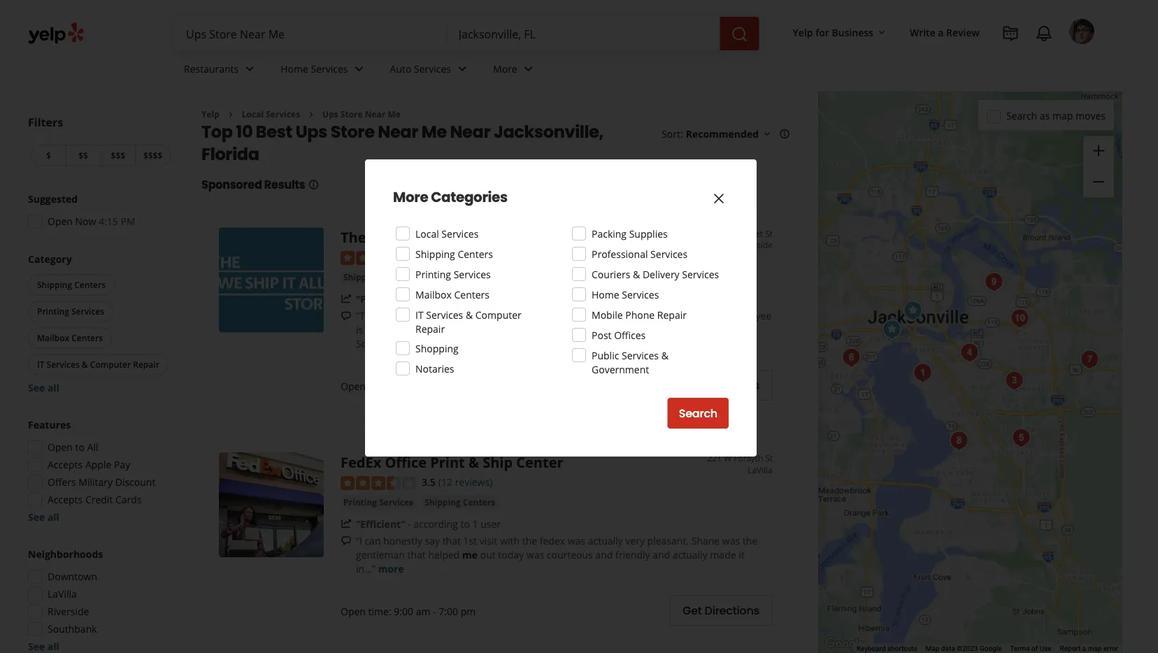 Task type: vqa. For each thing, say whether or not it's contained in the screenshot.
Results
yes



Task type: describe. For each thing, give the bounding box(es) containing it.
report
[[1060, 645, 1081, 653]]

1 vertical spatial mailbox centers button
[[28, 328, 112, 349]]

out today was courteous and friendly and actually made it in…"
[[356, 548, 745, 575]]

2 horizontal spatial and
[[653, 548, 670, 561]]

16 chevron right v2 image
[[225, 109, 236, 120]]

professional
[[592, 247, 648, 261]]

to for "efficient" - according to 1 user
[[461, 517, 470, 531]]

more categories
[[393, 188, 508, 207]]

map for moves
[[1053, 109, 1074, 122]]

near down auto
[[378, 120, 418, 143]]

1st
[[464, 534, 477, 547]]

report a map error
[[1060, 645, 1119, 653]]

fedex office print & ship center
[[341, 453, 564, 472]]

- up seems
[[428, 292, 431, 305]]

every
[[700, 309, 724, 322]]

pm for store
[[461, 380, 476, 393]]

$$$$ button
[[135, 145, 171, 166]]

24 chevron down v2 image for restaurants
[[242, 60, 258, 77]]

1 horizontal spatial as
[[539, 323, 549, 336]]

reviews) for print
[[455, 476, 493, 489]]

employee
[[727, 309, 772, 322]]

sponsored results
[[202, 177, 305, 193]]

0 vertical spatial repair
[[658, 308, 687, 321]]

$$
[[79, 150, 88, 161]]

top
[[202, 120, 233, 143]]

get directions for the ups store
[[683, 378, 760, 394]]

terms of use link
[[1011, 645, 1052, 653]]

- up honestly
[[408, 517, 411, 531]]

print
[[430, 453, 465, 472]]

yelp link
[[202, 108, 220, 120]]

according for store
[[433, 292, 478, 305]]

1 horizontal spatial more link
[[413, 337, 439, 350]]

google
[[980, 645, 1002, 653]]

open time: 9:00 am - 7:00 pm
[[341, 605, 476, 618]]

16 trending v2 image for the
[[341, 293, 352, 305]]

to down people;
[[592, 323, 601, 336]]

printing down 3.5 star rating image
[[344, 496, 377, 508]]

(19 reviews) link
[[439, 249, 493, 264]]

"this location seems to always have a wait of 3-5 people; but none the less, every employee is so nice & helpful, and work as quickly as possible to move people through. someone…"
[[356, 309, 772, 350]]

2 horizontal spatial as
[[1040, 109, 1050, 122]]

have
[[497, 309, 519, 322]]

possible
[[551, 323, 589, 336]]

riverside inside group
[[48, 605, 89, 619]]

6:30
[[439, 380, 458, 393]]

it inside it services & computer repair button
[[37, 359, 44, 370]]

$ button
[[31, 145, 66, 166]]

24 chevron down v2 image for auto services
[[454, 60, 471, 77]]

use
[[1040, 645, 1052, 653]]

2 horizontal spatial was
[[723, 534, 740, 547]]

delivery
[[643, 268, 680, 281]]

friendly
[[616, 548, 650, 561]]

centers down open now 4:15 pm
[[74, 279, 106, 291]]

phone
[[626, 308, 655, 321]]

services inside button
[[47, 359, 80, 370]]

get for the ups store
[[683, 378, 702, 394]]

best
[[256, 120, 292, 143]]

business
[[832, 26, 874, 39]]

mailbox inside more categories dialog
[[416, 288, 452, 301]]

local services link
[[242, 108, 300, 120]]

auto services link
[[379, 50, 482, 91]]

- left 7:00
[[433, 605, 436, 618]]

printing services button for the bottommost printing services link
[[341, 495, 416, 509]]

centers up it services & computer repair button
[[72, 332, 103, 344]]

home inside business categories element
[[281, 62, 308, 75]]

it
[[739, 548, 745, 561]]

centers down '(12 reviews)'
[[463, 496, 495, 508]]

google image
[[822, 635, 868, 653]]

packing supplies
[[592, 227, 668, 240]]

printing services inside more categories dialog
[[416, 268, 491, 281]]

local inside more categories dialog
[[416, 227, 439, 240]]

neighborhoods
[[28, 548, 103, 561]]

the
[[341, 228, 366, 247]]

near up categories on the left of the page
[[450, 120, 491, 143]]

close image
[[711, 190, 728, 207]]

printing services for the bottommost printing services link's printing services button
[[344, 496, 414, 508]]

to inside group
[[75, 441, 85, 454]]

made
[[710, 548, 736, 561]]

user for print
[[481, 517, 501, 531]]

results
[[264, 177, 305, 193]]

write a review
[[910, 26, 980, 39]]

features
[[28, 418, 71, 432]]

group containing suggested
[[24, 192, 174, 233]]

3-
[[562, 309, 571, 322]]

- left 6:30
[[433, 380, 436, 393]]

map
[[926, 645, 940, 653]]

1 vertical spatial that
[[408, 548, 426, 561]]

group containing features
[[24, 418, 174, 524]]

forsyth
[[734, 453, 763, 464]]

directions for the ups store
[[705, 378, 760, 394]]

see all for features
[[28, 511, 59, 524]]

mailbox centers link
[[504, 270, 578, 284]]

printing down category
[[37, 306, 69, 317]]

services inside public services & government
[[622, 349, 659, 362]]

yelp for yelp link
[[202, 108, 220, 120]]

centers up the "professional"
[[382, 271, 414, 283]]

open for open to all
[[48, 441, 73, 454]]

1 vertical spatial fedex office print & ship center image
[[219, 453, 324, 558]]

home services inside business categories element
[[281, 62, 348, 75]]

$$$$
[[143, 150, 163, 161]]

restaurants link
[[173, 50, 270, 91]]

group containing neighborhoods
[[24, 547, 174, 653]]

9:00
[[394, 605, 414, 618]]

search for search as map moves
[[1007, 109, 1038, 122]]

3.5
[[422, 476, 436, 489]]

centers up 3-
[[542, 271, 575, 283]]

am for print
[[416, 605, 431, 618]]

ups
[[370, 228, 397, 247]]

jacksonville,
[[494, 120, 604, 143]]

services inside 'it services & computer repair'
[[426, 308, 463, 321]]

notifications image
[[1036, 25, 1053, 42]]

5
[[571, 309, 577, 322]]

see for category
[[28, 381, 45, 395]]

category
[[28, 253, 72, 266]]

3.5 link
[[422, 474, 436, 489]]

credit
[[85, 493, 113, 507]]

shane
[[692, 534, 720, 547]]

zoom in image
[[1091, 142, 1108, 159]]

see for features
[[28, 511, 45, 524]]

map region
[[655, 0, 1159, 653]]

more for more categories
[[393, 188, 428, 207]]

mailbox inside group
[[37, 332, 69, 344]]

1 vertical spatial shipping centers link
[[422, 495, 498, 509]]

0 horizontal spatial printing services button
[[28, 301, 113, 322]]

it services & computer repair inside more categories dialog
[[416, 308, 522, 335]]

work
[[467, 323, 489, 336]]

less,
[[677, 309, 697, 322]]

16 chevron down v2 image
[[877, 27, 888, 38]]

couriers
[[592, 268, 631, 281]]

repair inside 'it services & computer repair'
[[416, 322, 445, 335]]

16 trending v2 image for fedex
[[341, 519, 352, 530]]

"this
[[356, 309, 378, 322]]

accepts credit cards
[[48, 493, 142, 507]]

home inside more categories dialog
[[592, 288, 620, 301]]

1 for print
[[473, 517, 478, 531]]

& inside button
[[82, 359, 88, 370]]

16 speech v2 image for fedex office print & ship center
[[341, 536, 352, 547]]

0 horizontal spatial shipping centers link
[[341, 270, 417, 284]]

2 horizontal spatial mailbox
[[507, 271, 540, 283]]

4:15
[[99, 215, 118, 228]]

& inside public services & government
[[662, 349, 669, 362]]

1 horizontal spatial and
[[596, 548, 613, 561]]

ups right 16 chevron right v2 icon
[[323, 108, 338, 120]]

sort:
[[662, 127, 683, 141]]

time: for office
[[368, 605, 392, 618]]

business categories element
[[173, 50, 1095, 91]]

1 horizontal spatial that
[[443, 534, 461, 547]]

10
[[236, 120, 253, 143]]

get directions link for fedex office print & ship center
[[670, 595, 773, 626]]

$$$ button
[[100, 145, 135, 166]]

downtown
[[48, 570, 97, 584]]

a for write
[[938, 26, 944, 39]]

local services inside more categories dialog
[[416, 227, 479, 240]]

offices
[[614, 328, 646, 342]]

people
[[632, 323, 663, 336]]

helpful,
[[410, 323, 444, 336]]

but
[[616, 309, 631, 322]]

1 vertical spatial printing services link
[[341, 495, 416, 509]]

(12
[[439, 476, 453, 489]]

packing
[[592, 227, 627, 240]]

terms of use
[[1011, 645, 1052, 653]]

search button
[[668, 398, 729, 429]]

pm
[[121, 215, 135, 228]]

shipping centers inside more categories dialog
[[416, 247, 493, 261]]

24 chevron down v2 image for home services
[[351, 60, 368, 77]]

store inside top 10 best ups store near me near jacksonville, florida
[[331, 120, 375, 143]]

it services & computer repair inside it services & computer repair button
[[37, 359, 159, 370]]

0 horizontal spatial local
[[242, 108, 264, 120]]

yelp for business button
[[788, 20, 893, 45]]

helped
[[428, 548, 460, 561]]

notaries
[[416, 362, 454, 375]]

0 horizontal spatial shipping centers button
[[28, 275, 115, 296]]

0 vertical spatial local services
[[242, 108, 300, 120]]

group containing category
[[25, 252, 174, 395]]

yelp for yelp for business
[[793, 26, 813, 39]]

is
[[356, 323, 363, 336]]

offers military discount
[[48, 476, 156, 489]]

0 horizontal spatial more link
[[378, 562, 404, 575]]

open now 4:15 pm
[[48, 215, 135, 228]]

printing inside more categories dialog
[[416, 268, 451, 281]]

st for the ups store
[[766, 228, 773, 239]]

in…"
[[356, 562, 376, 575]]



Task type: locate. For each thing, give the bounding box(es) containing it.
"i can honestly say that 1st visit with the fedex was actually very pleasant. shane was the gentleman that helped
[[356, 534, 758, 561]]

& inside 'it services & computer repair'
[[466, 308, 473, 321]]

a
[[938, 26, 944, 39], [521, 309, 527, 322], [1083, 645, 1087, 653]]

shipping centers button for bottommost shipping centers link
[[422, 495, 498, 509]]

printing services for printing services button corresponding to the topmost printing services link
[[425, 271, 495, 283]]

1 accepts from the top
[[48, 458, 83, 472]]

1 vertical spatial local
[[416, 227, 439, 240]]

shipping centers button for the leftmost shipping centers link
[[341, 270, 417, 284]]

0 horizontal spatial home
[[281, 62, 308, 75]]

sponsored
[[202, 177, 262, 193]]

fedex
[[540, 534, 565, 547]]

2 see all from the top
[[28, 511, 59, 524]]

0 horizontal spatial of
[[551, 309, 560, 322]]

more down gentleman
[[378, 562, 404, 575]]

0 vertical spatial printing services button
[[423, 270, 498, 284]]

people;
[[579, 309, 613, 322]]

mailbox up seems
[[416, 288, 452, 301]]

0 horizontal spatial repair
[[133, 359, 159, 370]]

according up seems
[[433, 292, 478, 305]]

1 for store
[[492, 292, 498, 305]]

1 horizontal spatial home
[[592, 288, 620, 301]]

mailbox centers button up it services & computer repair button
[[28, 328, 112, 349]]

the up it
[[743, 534, 758, 547]]

southbank
[[48, 623, 97, 636]]

reviews) right (12
[[455, 476, 493, 489]]

ups
[[323, 108, 338, 120], [296, 120, 327, 143]]

(19
[[439, 251, 453, 264]]

st
[[766, 228, 773, 239], [766, 453, 773, 464]]

can
[[365, 534, 381, 547]]

more inside business categories element
[[493, 62, 518, 75]]

pay
[[114, 458, 130, 472]]

1 24 chevron down v2 image from the left
[[242, 60, 258, 77]]

get directions down made
[[683, 603, 760, 619]]

was up made
[[723, 534, 740, 547]]

2 get directions from the top
[[683, 603, 760, 619]]

was up courteous
[[568, 534, 586, 547]]

projects image
[[1003, 25, 1019, 42]]

a inside "this location seems to always have a wait of 3-5 people; but none the less, every employee is so nice & helpful, and work as quickly as possible to move people through. someone…"
[[521, 309, 527, 322]]

0 horizontal spatial as
[[492, 323, 502, 336]]

printing services button for the topmost printing services link
[[423, 270, 498, 284]]

filters
[[28, 115, 63, 130]]

0 horizontal spatial and
[[447, 323, 464, 336]]

1 get directions from the top
[[683, 378, 760, 394]]

1 see from the top
[[28, 381, 45, 395]]

more link down gentleman
[[378, 562, 404, 575]]

0 vertical spatial of
[[551, 309, 560, 322]]

me down auto services link
[[422, 120, 447, 143]]

and inside "this location seems to always have a wait of 3-5 people; but none the less, every employee is so nice & helpful, and work as quickly as possible to move people through. someone…"
[[447, 323, 464, 336]]

auto
[[390, 62, 412, 75]]

wait
[[529, 309, 548, 322]]

user actions element
[[782, 18, 1115, 104]]

home services
[[281, 62, 348, 75], [592, 288, 659, 301]]

1 horizontal spatial more
[[413, 337, 439, 350]]

1 directions from the top
[[705, 378, 760, 394]]

shipping inside more categories dialog
[[416, 247, 455, 261]]

shipping centers button down "4.2 star rating" "image"
[[341, 270, 417, 284]]

0 vertical spatial user
[[501, 292, 521, 305]]

as down wait
[[539, 323, 549, 336]]

map for error
[[1088, 645, 1102, 653]]

4.2
[[422, 251, 436, 264]]

see up neighborhoods
[[28, 511, 45, 524]]

see all button for category
[[28, 381, 59, 395]]

shopping
[[416, 342, 459, 355]]

the right with
[[522, 534, 537, 547]]

to for "professional" - according to 1 user
[[481, 292, 490, 305]]

1 horizontal spatial computer
[[476, 308, 522, 321]]

open down "in…""
[[341, 605, 366, 618]]

st for fedex office print & ship center
[[766, 453, 773, 464]]

2 get from the top
[[683, 603, 702, 619]]

0 vertical spatial printing services link
[[423, 270, 498, 284]]

it services & computer repair button
[[28, 354, 168, 375]]

1 horizontal spatial riverside
[[737, 239, 773, 251]]

the ups store image
[[981, 268, 1009, 296], [878, 316, 906, 344], [956, 339, 984, 367], [1076, 346, 1104, 374], [909, 359, 937, 387], [1001, 367, 1029, 395], [1008, 424, 1036, 452], [946, 427, 974, 455]]

actually inside out today was courteous and friendly and actually made it in…"
[[673, 548, 708, 561]]

1 horizontal spatial mailbox centers
[[416, 288, 490, 301]]

shipping centers link
[[341, 270, 417, 284], [422, 495, 498, 509]]

the ups store
[[341, 228, 438, 247]]

printing services
[[416, 268, 491, 281], [425, 271, 495, 283], [37, 306, 104, 317], [344, 496, 414, 508]]

0 vertical spatial search
[[1007, 109, 1038, 122]]

quickly
[[504, 323, 536, 336]]

16 trending v2 image left the "professional"
[[341, 293, 352, 305]]

user up visit
[[481, 517, 501, 531]]

0 vertical spatial get
[[683, 378, 702, 394]]

according
[[433, 292, 478, 305], [414, 517, 458, 531]]

pm right 7:00
[[461, 605, 476, 618]]

1 vertical spatial printing services button
[[28, 301, 113, 322]]

of left 3-
[[551, 309, 560, 322]]

1 vertical spatial it services & computer repair
[[37, 359, 159, 370]]

of left use
[[1032, 645, 1038, 653]]

a up quickly
[[521, 309, 527, 322]]

government
[[592, 363, 649, 376]]

centers up "always"
[[454, 288, 490, 301]]

mailbox centers button
[[504, 270, 578, 284], [28, 328, 112, 349]]

home services link
[[270, 50, 379, 91]]

2 16 trending v2 image from the top
[[341, 519, 352, 530]]

according for print
[[414, 517, 458, 531]]

mailbox up wait
[[507, 271, 540, 283]]

get directions link down through.
[[670, 370, 773, 401]]

0 horizontal spatial map
[[1053, 109, 1074, 122]]

0 horizontal spatial more
[[378, 562, 404, 575]]

1 vertical spatial directions
[[705, 603, 760, 619]]

1 vertical spatial get directions link
[[670, 595, 773, 626]]

24 chevron down v2 image right restaurants
[[242, 60, 258, 77]]

for
[[816, 26, 830, 39]]

$
[[46, 150, 51, 161]]

so
[[366, 323, 376, 336]]

search up 221
[[679, 406, 718, 422]]

0 vertical spatial fedex office print & ship center image
[[899, 297, 927, 325]]

and down pleasant.
[[653, 548, 670, 561]]

courteous
[[547, 548, 593, 561]]

directions down made
[[705, 603, 760, 619]]

1 horizontal spatial map
[[1088, 645, 1102, 653]]

2 vertical spatial mailbox centers
[[37, 332, 103, 344]]

1 horizontal spatial mailbox
[[416, 288, 452, 301]]

it up features
[[37, 359, 44, 370]]

a right report
[[1083, 645, 1087, 653]]

more link down helpful,
[[413, 337, 439, 350]]

1 vertical spatial accepts
[[48, 493, 83, 507]]

0 vertical spatial shipping centers link
[[341, 270, 417, 284]]

0 horizontal spatial that
[[408, 548, 426, 561]]

open to all
[[48, 441, 98, 454]]

1 vertical spatial 1
[[473, 517, 478, 531]]

lavilla inside 221 w forsyth st lavilla
[[748, 464, 773, 476]]

yelp for business
[[793, 26, 874, 39]]

printing services link down (19 reviews)
[[423, 270, 498, 284]]

local services up the (19
[[416, 227, 479, 240]]

printing services down (19 reviews)
[[425, 271, 495, 283]]

0 vertical spatial st
[[766, 228, 773, 239]]

221 w forsyth st lavilla
[[708, 453, 773, 476]]

home services inside more categories dialog
[[592, 288, 659, 301]]

centers
[[458, 247, 493, 261], [382, 271, 414, 283], [542, 271, 575, 283], [74, 279, 106, 291], [454, 288, 490, 301], [72, 332, 103, 344], [463, 496, 495, 508]]

mailbox centers inside group
[[37, 332, 103, 344]]

1 vertical spatial see all button
[[28, 511, 59, 524]]

1 get directions link from the top
[[670, 370, 773, 401]]

time: left 9:00
[[368, 605, 392, 618]]

time: left 8:00
[[368, 380, 392, 393]]

1 vertical spatial 16 trending v2 image
[[341, 519, 352, 530]]

keyboard shortcuts
[[857, 645, 918, 653]]

store
[[341, 108, 363, 120], [331, 120, 375, 143], [401, 228, 438, 247]]

4.2 star rating image
[[341, 251, 416, 265]]

auto services
[[390, 62, 451, 75]]

0 horizontal spatial it
[[37, 359, 44, 370]]

printing
[[416, 268, 451, 281], [425, 271, 459, 283], [37, 306, 69, 317], [344, 496, 377, 508]]

1 16 trending v2 image from the top
[[341, 293, 352, 305]]

to left all
[[75, 441, 85, 454]]

©2023
[[957, 645, 978, 653]]

1 vertical spatial time:
[[368, 605, 392, 618]]

a for report
[[1083, 645, 1087, 653]]

home services up 16 chevron right v2 icon
[[281, 62, 348, 75]]

am right 8:00
[[416, 380, 431, 393]]

1 vertical spatial get
[[683, 603, 702, 619]]

report a map error link
[[1060, 645, 1119, 653]]

&
[[633, 268, 640, 281], [466, 308, 473, 321], [400, 323, 407, 336], [662, 349, 669, 362], [82, 359, 88, 370], [469, 453, 479, 472]]

keyboard
[[857, 645, 886, 653]]

yelp inside button
[[793, 26, 813, 39]]

open left 8:00
[[341, 380, 366, 393]]

group
[[1084, 136, 1115, 198], [24, 192, 174, 233], [25, 252, 174, 395], [24, 418, 174, 524], [24, 547, 174, 653]]

centers right the (19
[[458, 247, 493, 261]]

1 vertical spatial map
[[1088, 645, 1102, 653]]

2 horizontal spatial 24 chevron down v2 image
[[454, 60, 471, 77]]

fedex office print & ship center image
[[899, 297, 927, 325], [219, 453, 324, 558]]

accepts for accepts apple pay
[[48, 458, 83, 472]]

riverside inside 1650-302 margaret st riverside
[[737, 239, 773, 251]]

2 horizontal spatial a
[[1083, 645, 1087, 653]]

printing down the (19
[[425, 271, 459, 283]]

16 trending v2 image
[[341, 293, 352, 305], [341, 519, 352, 530]]

ups right 'best'
[[296, 120, 327, 143]]

2 all from the top
[[48, 511, 59, 524]]

reviews) for store
[[455, 251, 493, 264]]

0 vertical spatial more link
[[413, 337, 439, 350]]

me
[[388, 108, 401, 120], [422, 120, 447, 143]]

write
[[910, 26, 936, 39]]

local services left 16 chevron right v2 icon
[[242, 108, 300, 120]]

supplies
[[629, 227, 668, 240]]

2 time: from the top
[[368, 605, 392, 618]]

0 vertical spatial get directions
[[683, 378, 760, 394]]

honestly
[[383, 534, 422, 547]]

2 horizontal spatial mailbox centers
[[507, 271, 575, 283]]

more categories dialog
[[0, 0, 1159, 653]]

1 vertical spatial mailbox centers
[[416, 288, 490, 301]]

1 horizontal spatial yelp
[[793, 26, 813, 39]]

1 horizontal spatial search
[[1007, 109, 1038, 122]]

1 horizontal spatial local
[[416, 227, 439, 240]]

1 horizontal spatial 1
[[492, 292, 498, 305]]

couriers & delivery services
[[592, 268, 719, 281]]

am for store
[[416, 380, 431, 393]]

16 info v2 image
[[779, 129, 791, 140]]

0 vertical spatial 16 trending v2 image
[[341, 293, 352, 305]]

all for category
[[48, 381, 59, 395]]

local up 4.2 link
[[416, 227, 439, 240]]

someone…"
[[356, 337, 411, 350]]

printing services down 3.5 star rating image
[[344, 496, 414, 508]]

0 vertical spatial am
[[416, 380, 431, 393]]

1 vertical spatial more
[[393, 188, 428, 207]]

16 speech v2 image left ""this"
[[341, 311, 352, 322]]

more down helpful,
[[413, 337, 439, 350]]

was inside out today was courteous and friendly and actually made it in…"
[[527, 548, 544, 561]]

0 vertical spatial more
[[413, 337, 439, 350]]

of inside "this location seems to always have a wait of 3-5 people; but none the less, every employee is so nice & helpful, and work as quickly as possible to move people through. someone…"
[[551, 309, 560, 322]]

get directions link for the ups store
[[670, 370, 773, 401]]

24 chevron down v2 image inside home services link
[[351, 60, 368, 77]]

2 24 chevron down v2 image from the left
[[351, 60, 368, 77]]

mobile
[[592, 308, 623, 321]]

open down features
[[48, 441, 73, 454]]

accepts for accepts credit cards
[[48, 493, 83, 507]]

actually inside the "i can honestly say that 1st visit with the fedex was actually very pleasant. shane was the gentleman that helped
[[588, 534, 623, 547]]

search for search
[[679, 406, 718, 422]]

st inside 221 w forsyth st lavilla
[[766, 453, 773, 464]]

2 horizontal spatial printing services button
[[423, 270, 498, 284]]

user for store
[[501, 292, 521, 305]]

2 get directions link from the top
[[670, 595, 773, 626]]

1 see all button from the top
[[28, 381, 59, 395]]

very
[[626, 534, 645, 547]]

2 see all button from the top
[[28, 511, 59, 524]]

1 vertical spatial 16 speech v2 image
[[341, 536, 352, 547]]

1 am from the top
[[416, 380, 431, 393]]

1 get from the top
[[683, 378, 702, 394]]

was down fedex
[[527, 548, 544, 561]]

get directions link down made
[[670, 595, 773, 626]]

of
[[551, 309, 560, 322], [1032, 645, 1038, 653]]

me
[[463, 548, 478, 561]]

mailbox centers button up wait
[[504, 270, 578, 284]]

None search field
[[175, 17, 762, 50]]

16 speech v2 image for the ups store
[[341, 311, 352, 322]]

yelp left for
[[793, 26, 813, 39]]

2 reviews) from the top
[[455, 476, 493, 489]]

0 vertical spatial map
[[1053, 109, 1074, 122]]

printing services for the left printing services button
[[37, 306, 104, 317]]

0 vertical spatial it
[[416, 308, 424, 321]]

suggested
[[28, 192, 78, 206]]

all
[[87, 441, 98, 454]]

1 horizontal spatial fedex office print & ship center image
[[899, 297, 927, 325]]

2 directions from the top
[[705, 603, 760, 619]]

1 vertical spatial computer
[[90, 359, 131, 370]]

open for open time: 9:00 am - 7:00 pm
[[341, 605, 366, 618]]

1 vertical spatial mailbox
[[416, 288, 452, 301]]

1 time: from the top
[[368, 380, 392, 393]]

search as map moves
[[1007, 109, 1106, 122]]

16 speech v2 image left "i
[[341, 536, 352, 547]]

office
[[385, 453, 427, 472]]

$$$
[[111, 150, 125, 161]]

nice
[[379, 323, 398, 336]]

1 vertical spatial of
[[1032, 645, 1038, 653]]

see all button for features
[[28, 511, 59, 524]]

3 24 chevron down v2 image from the left
[[454, 60, 471, 77]]

1 horizontal spatial shipping centers link
[[422, 495, 498, 509]]

"i
[[356, 534, 362, 547]]

1 horizontal spatial of
[[1032, 645, 1038, 653]]

user up have
[[501, 292, 521, 305]]

the
[[660, 309, 675, 322], [522, 534, 537, 547], [743, 534, 758, 547]]

1 vertical spatial a
[[521, 309, 527, 322]]

0 horizontal spatial me
[[388, 108, 401, 120]]

1 reviews) from the top
[[455, 251, 493, 264]]

"efficient" - according to 1 user
[[356, 517, 501, 531]]

that
[[443, 534, 461, 547], [408, 548, 426, 561]]

as left moves
[[1040, 109, 1050, 122]]

it services & computer repair
[[416, 308, 522, 335], [37, 359, 159, 370]]

see all
[[28, 381, 59, 395], [28, 511, 59, 524]]

the ups store image
[[219, 228, 324, 333], [1006, 305, 1034, 333], [878, 316, 906, 344], [838, 344, 866, 372]]

get for fedex office print & ship center
[[683, 603, 702, 619]]

302
[[711, 228, 725, 239]]

lavilla inside group
[[48, 588, 77, 601]]

mailbox centers inside more categories dialog
[[416, 288, 490, 301]]

printing services button down (19 reviews)
[[423, 270, 498, 284]]

mailbox centers up seems
[[416, 288, 490, 301]]

directions for fedex office print & ship center
[[705, 603, 760, 619]]

to for "this location seems to always have a wait of 3-5 people; but none the less, every employee is so nice & helpful, and work as quickly as possible to move people through. someone…"
[[452, 309, 461, 322]]

center
[[517, 453, 564, 472]]

see all up features
[[28, 381, 59, 395]]

1 up the 1st
[[473, 517, 478, 531]]

24 chevron down v2 image
[[242, 60, 258, 77], [351, 60, 368, 77], [454, 60, 471, 77]]

2 st from the top
[[766, 453, 773, 464]]

0 horizontal spatial the
[[522, 534, 537, 547]]

open for open time: 8:00 am - 6:30 pm
[[341, 380, 366, 393]]

st right margaret
[[766, 228, 773, 239]]

computer inside button
[[90, 359, 131, 370]]

see up features
[[28, 381, 45, 395]]

0 vertical spatial 16 speech v2 image
[[341, 311, 352, 322]]

me down auto
[[388, 108, 401, 120]]

actually left very on the bottom right of page
[[588, 534, 623, 547]]

0 vertical spatial computer
[[476, 308, 522, 321]]

1 pm from the top
[[461, 380, 476, 393]]

1 st from the top
[[766, 228, 773, 239]]

printing services button down 3.5 star rating image
[[341, 495, 416, 509]]

all up features
[[48, 381, 59, 395]]

0 horizontal spatial 24 chevron down v2 image
[[242, 60, 258, 77]]

1 horizontal spatial was
[[568, 534, 586, 547]]

open for open now 4:15 pm
[[48, 215, 73, 228]]

printing down 4.2
[[416, 268, 451, 281]]

search
[[1007, 109, 1038, 122], [679, 406, 718, 422]]

all for features
[[48, 511, 59, 524]]

more left 24 chevron down v2 icon
[[493, 62, 518, 75]]

1 16 speech v2 image from the top
[[341, 311, 352, 322]]

16 speech v2 image
[[341, 311, 352, 322], [341, 536, 352, 547]]

time: for ups
[[368, 380, 392, 393]]

& inside "this location seems to always have a wait of 3-5 people; but none the less, every employee is so nice & helpful, and work as quickly as possible to move people through. someone…"
[[400, 323, 407, 336]]

2 accepts from the top
[[48, 493, 83, 507]]

fedex office print & ship center link
[[341, 453, 564, 472]]

1 horizontal spatial mailbox centers button
[[504, 270, 578, 284]]

1 vertical spatial more link
[[378, 562, 404, 575]]

home services up but
[[592, 288, 659, 301]]

home up mobile
[[592, 288, 620, 301]]

0 horizontal spatial local services
[[242, 108, 300, 120]]

lavilla right w
[[748, 464, 773, 476]]

me inside top 10 best ups store near me near jacksonville, florida
[[422, 120, 447, 143]]

riverside right the 302
[[737, 239, 773, 251]]

pm for print
[[461, 605, 476, 618]]

near right 16 chevron right v2 icon
[[365, 108, 386, 120]]

2 see from the top
[[28, 511, 45, 524]]

zoom out image
[[1091, 173, 1108, 190]]

st inside 1650-302 margaret st riverside
[[766, 228, 773, 239]]

0 vertical spatial see all
[[28, 381, 59, 395]]

1 see all from the top
[[28, 381, 59, 395]]

shipping centers link down "4.2 star rating" "image"
[[341, 270, 417, 284]]

3.5 star rating image
[[341, 476, 416, 490]]

0 vertical spatial actually
[[588, 534, 623, 547]]

1 vertical spatial home services
[[592, 288, 659, 301]]

search image
[[732, 26, 748, 43]]

0 horizontal spatial lavilla
[[48, 588, 77, 601]]

search inside button
[[679, 406, 718, 422]]

16 chevron right v2 image
[[306, 109, 317, 120]]

open time: 8:00 am - 6:30 pm
[[341, 380, 476, 393]]

today
[[498, 548, 524, 561]]

to right seems
[[452, 309, 461, 322]]

professional services
[[592, 247, 688, 261]]

map left moves
[[1053, 109, 1074, 122]]

mailbox centers up it services & computer repair button
[[37, 332, 103, 344]]

1 vertical spatial more
[[378, 562, 404, 575]]

ups inside top 10 best ups store near me near jacksonville, florida
[[296, 120, 327, 143]]

the inside "this location seems to always have a wait of 3-5 people; but none the less, every employee is so nice & helpful, and work as quickly as possible to move people through. someone…"
[[660, 309, 675, 322]]

24 chevron down v2 image
[[520, 60, 537, 77]]

get directions for fedex office print & ship center
[[683, 603, 760, 619]]

offers
[[48, 476, 76, 489]]

1 vertical spatial home
[[592, 288, 620, 301]]

out
[[480, 548, 496, 561]]

16 info v2 image
[[308, 179, 319, 190]]

1 up have
[[492, 292, 498, 305]]

pm right 6:30
[[461, 380, 476, 393]]

more for more
[[493, 62, 518, 75]]

2 horizontal spatial the
[[743, 534, 758, 547]]

0 horizontal spatial mailbox centers
[[37, 332, 103, 344]]

visit
[[480, 534, 498, 547]]

0 vertical spatial mailbox centers button
[[504, 270, 578, 284]]

mailbox centers for topmost 'mailbox centers' button
[[507, 271, 575, 283]]

lavilla down downtown
[[48, 588, 77, 601]]

reviews) right the (19
[[455, 251, 493, 264]]

2 16 speech v2 image from the top
[[341, 536, 352, 547]]

2 pm from the top
[[461, 605, 476, 618]]

home up 16 chevron right v2 icon
[[281, 62, 308, 75]]

yelp
[[793, 26, 813, 39], [202, 108, 220, 120]]

that down honestly
[[408, 548, 426, 561]]

0 horizontal spatial printing services link
[[341, 495, 416, 509]]

it inside 'it services & computer repair'
[[416, 308, 424, 321]]

1 vertical spatial get directions
[[683, 603, 760, 619]]

more inside dialog
[[393, 188, 428, 207]]

shipping centers
[[416, 247, 493, 261], [344, 271, 414, 283], [37, 279, 106, 291], [425, 496, 495, 508]]

all down offers in the left of the page
[[48, 511, 59, 524]]

1 vertical spatial repair
[[416, 322, 445, 335]]

1 horizontal spatial a
[[938, 26, 944, 39]]

1 vertical spatial pm
[[461, 605, 476, 618]]

1 vertical spatial st
[[766, 453, 773, 464]]

1 vertical spatial user
[[481, 517, 501, 531]]

16 trending v2 image left "efficient"
[[341, 519, 352, 530]]

search left moves
[[1007, 109, 1038, 122]]

24 chevron down v2 image inside auto services link
[[454, 60, 471, 77]]

2 am from the top
[[416, 605, 431, 618]]

see all button
[[28, 381, 59, 395], [28, 511, 59, 524]]

mailbox centers for the bottommost 'mailbox centers' button
[[37, 332, 103, 344]]

1 all from the top
[[48, 381, 59, 395]]

directions up search button
[[705, 378, 760, 394]]

computer inside 'it services & computer repair'
[[476, 308, 522, 321]]

24 chevron down v2 image inside restaurants link
[[242, 60, 258, 77]]

1 vertical spatial riverside
[[48, 605, 89, 619]]

move
[[604, 323, 629, 336]]

repair inside it services & computer repair button
[[133, 359, 159, 370]]

a right write on the right
[[938, 26, 944, 39]]

see all for category
[[28, 381, 59, 395]]

printing services inside group
[[37, 306, 104, 317]]

mailbox centers up wait
[[507, 271, 575, 283]]

1
[[492, 292, 498, 305], [473, 517, 478, 531]]

1 horizontal spatial printing services button
[[341, 495, 416, 509]]

that up helped
[[443, 534, 461, 547]]

mobile phone repair
[[592, 308, 687, 321]]



